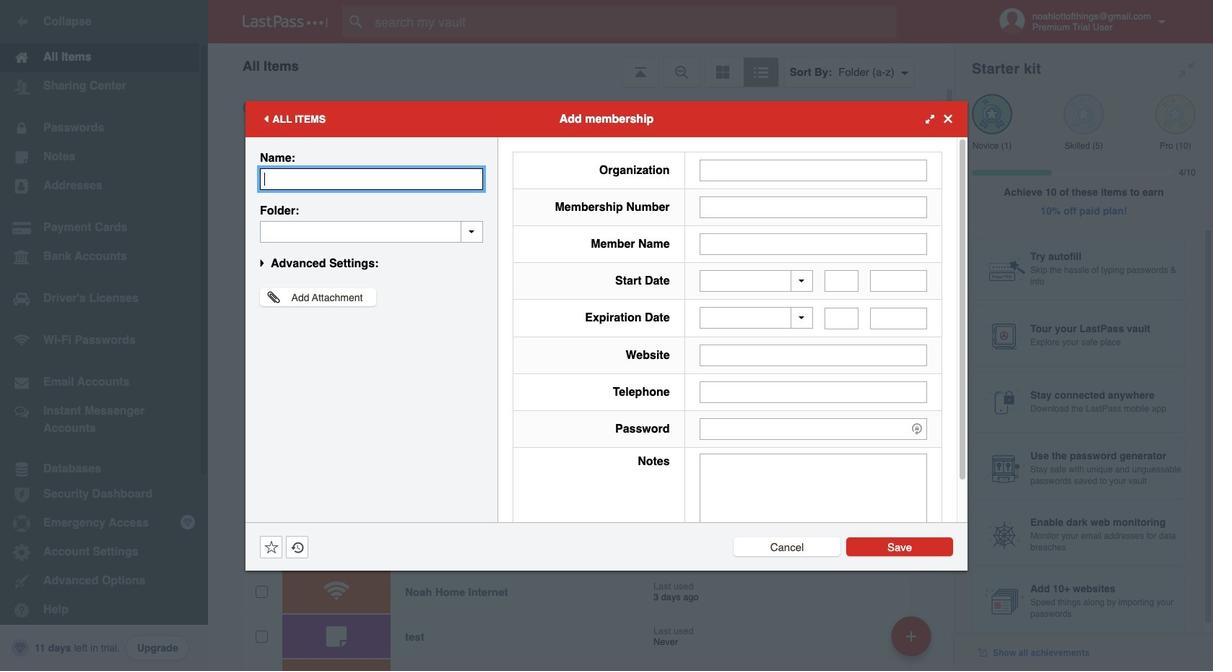 Task type: vqa. For each thing, say whether or not it's contained in the screenshot.
"New item" Element
no



Task type: describe. For each thing, give the bounding box(es) containing it.
lastpass image
[[243, 15, 328, 28]]

vault options navigation
[[208, 43, 955, 87]]

Search search field
[[342, 6, 920, 38]]

search my vault text field
[[342, 6, 920, 38]]

new item navigation
[[886, 612, 941, 671]]

main navigation navigation
[[0, 0, 208, 671]]



Task type: locate. For each thing, give the bounding box(es) containing it.
None password field
[[700, 418, 928, 440]]

None text field
[[260, 168, 483, 190], [260, 221, 483, 242], [700, 233, 928, 255], [825, 307, 859, 329], [871, 307, 928, 329], [700, 381, 928, 403], [260, 168, 483, 190], [260, 221, 483, 242], [700, 233, 928, 255], [825, 307, 859, 329], [871, 307, 928, 329], [700, 381, 928, 403]]

new item image
[[907, 631, 917, 641]]

dialog
[[246, 101, 968, 570]]

None text field
[[700, 159, 928, 181], [700, 196, 928, 218], [825, 270, 859, 292], [871, 270, 928, 292], [700, 344, 928, 366], [700, 453, 928, 543], [700, 159, 928, 181], [700, 196, 928, 218], [825, 270, 859, 292], [871, 270, 928, 292], [700, 344, 928, 366], [700, 453, 928, 543]]



